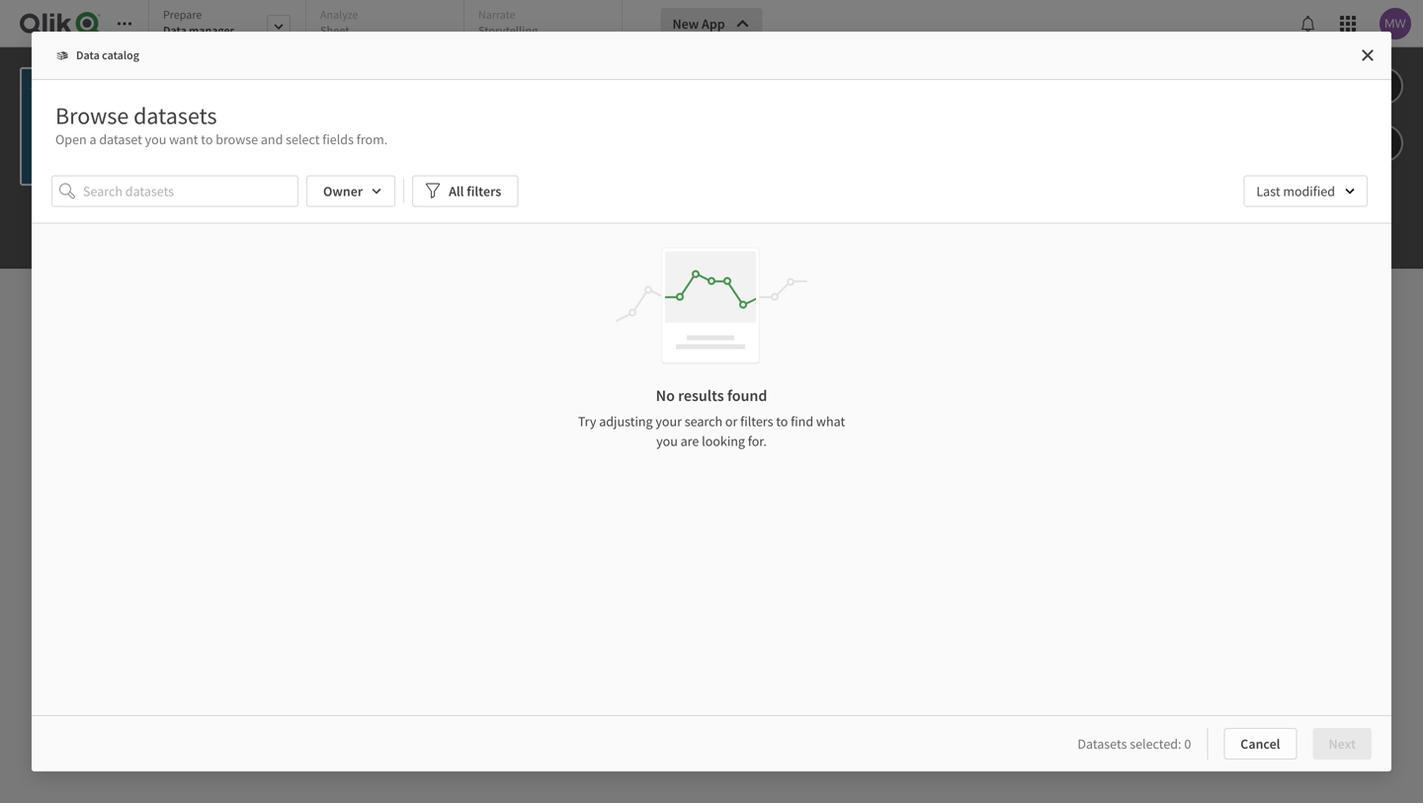Task type: describe. For each thing, give the bounding box(es) containing it.
for.
[[748, 432, 767, 450]]

what
[[816, 412, 845, 430]]

0 horizontal spatial new
[[231, 67, 258, 85]]

or
[[725, 412, 738, 430]]

open
[[55, 130, 87, 148]]

find
[[791, 412, 813, 430]]

browse
[[216, 130, 258, 148]]

new inside 'button'
[[673, 15, 699, 33]]

filters inside all filters dropdown button
[[467, 182, 501, 200]]

to inside browse datasets open a dataset you want to browse and select fields from.
[[201, 130, 213, 148]]

found
[[727, 386, 767, 406]]

fields
[[322, 130, 354, 148]]

all
[[449, 182, 464, 200]]

want
[[169, 130, 198, 148]]

toolbar containing new app
[[0, 0, 1423, 269]]

your for adjusting
[[656, 412, 682, 430]]

application containing browse datasets
[[0, 0, 1423, 803]]

browse datasets dialog
[[32, 32, 1391, 772]]

data
[[721, 342, 765, 372]]

modified
[[1283, 182, 1335, 200]]

app options image
[[1375, 131, 1392, 155]]

manager
[[189, 23, 234, 38]]

owner
[[323, 182, 363, 200]]

no
[[656, 386, 675, 406]]

Search datasets text field
[[83, 175, 298, 207]]

app.
[[845, 342, 889, 372]]

are
[[681, 432, 699, 450]]

0 horizontal spatial app
[[260, 67, 284, 85]]

select
[[286, 130, 320, 148]]

to inside no results found try adjusting your search or filters to find what you are looking for.
[[776, 412, 788, 430]]

1 vertical spatial to
[[770, 342, 791, 372]]

get
[[534, 342, 568, 372]]

no results found try adjusting your search or filters to find what you are looking for.
[[578, 386, 845, 450]]

cancel
[[1241, 735, 1280, 753]]

try
[[578, 412, 596, 430]]

get started adding data to your app.
[[534, 342, 889, 372]]



Task type: vqa. For each thing, say whether or not it's contained in the screenshot.
the 'App' inside the New App button
yes



Task type: locate. For each thing, give the bounding box(es) containing it.
your inside no results found try adjusting your search or filters to find what you are looking for.
[[656, 412, 682, 430]]

looking
[[702, 432, 745, 450]]

1 horizontal spatial filters
[[740, 412, 773, 430]]

filters region
[[51, 171, 1372, 211]]

app inside 'button'
[[702, 15, 725, 33]]

started
[[573, 342, 643, 372]]

new app inside 'button'
[[673, 15, 725, 33]]

cancel button
[[1224, 728, 1297, 760]]

prepare
[[163, 7, 202, 22]]

filters
[[467, 182, 501, 200], [740, 412, 773, 430]]

1 horizontal spatial your
[[795, 342, 840, 372]]

0 vertical spatial filters
[[467, 182, 501, 200]]

browse
[[55, 101, 129, 130]]

adjusting
[[599, 412, 653, 430]]

1 vertical spatial new
[[231, 67, 258, 85]]

to left find
[[776, 412, 788, 430]]

a
[[89, 130, 96, 148]]

last
[[1256, 182, 1280, 200]]

1 vertical spatial you
[[656, 432, 678, 450]]

application
[[0, 0, 1423, 803]]

datasets
[[134, 101, 217, 130]]

you left want
[[145, 130, 166, 148]]

data
[[163, 23, 187, 38]]

app
[[702, 15, 725, 33], [260, 67, 284, 85]]

new app
[[673, 15, 725, 33], [231, 67, 284, 85]]

your left app.
[[795, 342, 840, 372]]

filters inside no results found try adjusting your search or filters to find what you are looking for.
[[740, 412, 773, 430]]

last modified
[[1256, 182, 1335, 200]]

0 horizontal spatial filters
[[467, 182, 501, 200]]

you inside browse datasets open a dataset you want to browse and select fields from.
[[145, 130, 166, 148]]

0 vertical spatial you
[[145, 130, 166, 148]]

to right want
[[201, 130, 213, 148]]

you left are
[[656, 432, 678, 450]]

browse datasets open a dataset you want to browse and select fields from.
[[55, 101, 388, 148]]

results
[[678, 386, 724, 406]]

you
[[145, 130, 166, 148], [656, 432, 678, 450]]

new
[[673, 15, 699, 33], [231, 67, 258, 85]]

filters up for. at right bottom
[[740, 412, 773, 430]]

prepare data manager
[[163, 7, 234, 38]]

you inside no results found try adjusting your search or filters to find what you are looking for.
[[656, 432, 678, 450]]

2 vertical spatial to
[[776, 412, 788, 430]]

edit image
[[1375, 74, 1392, 98]]

your for to
[[795, 342, 840, 372]]

1 vertical spatial filters
[[740, 412, 773, 430]]

new app button
[[661, 8, 763, 40]]

1 horizontal spatial new
[[673, 15, 699, 33]]

your
[[795, 342, 840, 372], [656, 412, 682, 430]]

your down no
[[656, 412, 682, 430]]

dataset
[[99, 130, 142, 148]]

and
[[261, 130, 283, 148]]

0 horizontal spatial new app
[[231, 67, 284, 85]]

0 vertical spatial new
[[673, 15, 699, 33]]

to
[[201, 130, 213, 148], [770, 342, 791, 372], [776, 412, 788, 430]]

0 horizontal spatial your
[[656, 412, 682, 430]]

0 vertical spatial app
[[702, 15, 725, 33]]

0 horizontal spatial you
[[145, 130, 166, 148]]

0 vertical spatial to
[[201, 130, 213, 148]]

1 horizontal spatial you
[[656, 432, 678, 450]]

0 vertical spatial your
[[795, 342, 840, 372]]

search
[[685, 412, 723, 430]]

last modified button
[[1244, 175, 1368, 207]]

1 vertical spatial new app
[[231, 67, 284, 85]]

toolbar
[[0, 0, 1423, 269]]

1 horizontal spatial new app
[[673, 15, 725, 33]]

adding
[[647, 342, 716, 372]]

1 horizontal spatial app
[[702, 15, 725, 33]]

filters right the all in the top left of the page
[[467, 182, 501, 200]]

to right data
[[770, 342, 791, 372]]

1 vertical spatial app
[[260, 67, 284, 85]]

all filters
[[449, 182, 501, 200]]

1 vertical spatial your
[[656, 412, 682, 430]]

from.
[[357, 130, 388, 148]]

0 vertical spatial new app
[[673, 15, 725, 33]]

owner button
[[306, 175, 395, 207]]

all filters button
[[412, 175, 518, 207]]



